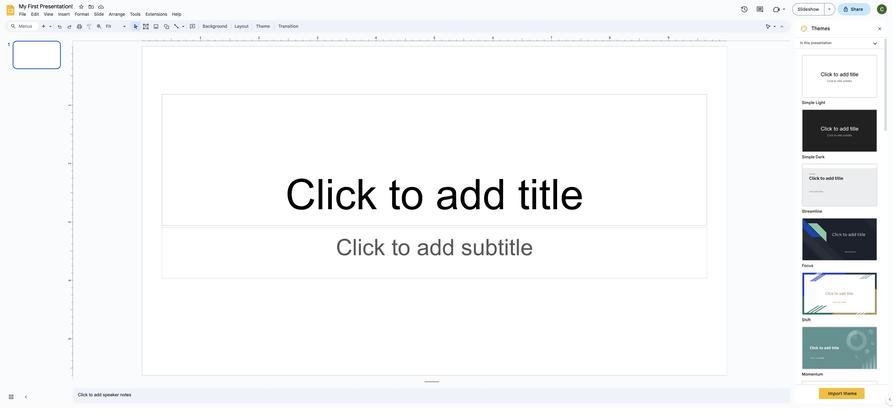 Task type: vqa. For each thing, say whether or not it's contained in the screenshot.
"STATUS"
no



Task type: locate. For each thing, give the bounding box(es) containing it.
in this presentation
[[800, 41, 832, 45]]

0 vertical spatial simple
[[802, 100, 815, 105]]

shift
[[802, 318, 811, 323]]

menu bar
[[17, 8, 184, 18]]

import theme button
[[819, 388, 865, 400]]

simple left dark
[[802, 155, 815, 160]]

edit
[[31, 11, 39, 17]]

light
[[816, 100, 826, 105]]

simple dark
[[802, 155, 825, 160]]

help
[[172, 11, 181, 17]]

simple left light at the top of the page
[[802, 100, 815, 105]]

insert
[[58, 11, 70, 17]]

theme
[[844, 391, 857, 397]]

import
[[828, 391, 843, 397]]

insert image image
[[152, 22, 160, 31]]

extensions
[[146, 11, 167, 17]]

menu bar containing file
[[17, 8, 184, 18]]

simple
[[802, 100, 815, 105], [802, 155, 815, 160]]

slide
[[94, 11, 104, 17]]

Shift radio
[[799, 269, 881, 324]]

presentation
[[811, 41, 832, 45]]

Streamline radio
[[799, 161, 881, 215]]

themes section
[[796, 20, 888, 409]]

simple for simple dark
[[802, 155, 815, 160]]

Momentum radio
[[799, 324, 881, 378]]

Simple Light radio
[[799, 52, 881, 409]]

1 vertical spatial simple
[[802, 155, 815, 160]]

dark
[[816, 155, 825, 160]]

menu bar inside menu bar banner
[[17, 8, 184, 18]]

file menu item
[[17, 11, 29, 18]]

Zoom text field
[[105, 22, 122, 31]]

option group inside the 'themes' section
[[796, 49, 883, 409]]

themes application
[[0, 0, 893, 409]]

option group
[[796, 49, 883, 409]]

Menus field
[[8, 22, 39, 31]]

view
[[44, 11, 53, 17]]

2 simple from the top
[[802, 155, 815, 160]]

simple light
[[802, 100, 826, 105]]

arrange
[[109, 11, 125, 17]]

streamline
[[802, 209, 822, 214]]

navigation
[[0, 35, 68, 409]]

format menu item
[[72, 11, 92, 18]]

in
[[800, 41, 803, 45]]

Zoom field
[[104, 22, 129, 31]]

insert menu item
[[56, 11, 72, 18]]

option group containing simple light
[[796, 49, 883, 409]]

Star checkbox
[[77, 2, 86, 11]]

1 simple from the top
[[802, 100, 815, 105]]



Task type: describe. For each thing, give the bounding box(es) containing it.
Simple Dark radio
[[799, 106, 881, 161]]

help menu item
[[170, 11, 184, 18]]

shape image
[[163, 22, 170, 31]]

edit menu item
[[29, 11, 41, 18]]

theme button
[[253, 22, 273, 31]]

new slide with layout image
[[48, 22, 52, 24]]

Paradigm radio
[[799, 378, 881, 409]]

slide menu item
[[92, 11, 106, 18]]

background button
[[200, 22, 230, 31]]

select line image
[[180, 22, 184, 24]]

layout
[[235, 23, 249, 29]]

paradigm image
[[803, 382, 877, 409]]

view menu item
[[41, 11, 56, 18]]

layout button
[[233, 22, 251, 31]]

this
[[804, 41, 810, 45]]

file
[[19, 11, 26, 17]]

transition button
[[276, 22, 301, 31]]

transition
[[278, 23, 299, 29]]

import theme
[[828, 391, 857, 397]]

menu bar banner
[[0, 0, 893, 409]]

tools menu item
[[128, 11, 143, 18]]

Rename text field
[[17, 2, 76, 10]]

share
[[851, 6, 863, 12]]

extensions menu item
[[143, 11, 170, 18]]

presentation options image
[[828, 9, 831, 10]]

Focus radio
[[799, 215, 881, 269]]

slideshow
[[798, 6, 819, 12]]

background
[[203, 23, 227, 29]]

tools
[[130, 11, 141, 17]]

main toolbar
[[38, 22, 302, 31]]

theme
[[256, 23, 270, 29]]

slideshow button
[[793, 3, 825, 15]]

format
[[75, 11, 89, 17]]

navigation inside the themes application
[[0, 35, 68, 409]]

mode and view toolbar
[[764, 20, 787, 32]]

focus
[[802, 263, 813, 269]]

in this presentation tab
[[796, 37, 883, 49]]

momentum
[[802, 372, 823, 377]]

share button
[[838, 3, 871, 15]]

themes
[[812, 26, 830, 32]]

simple for simple light
[[802, 100, 815, 105]]

arrange menu item
[[106, 11, 128, 18]]



